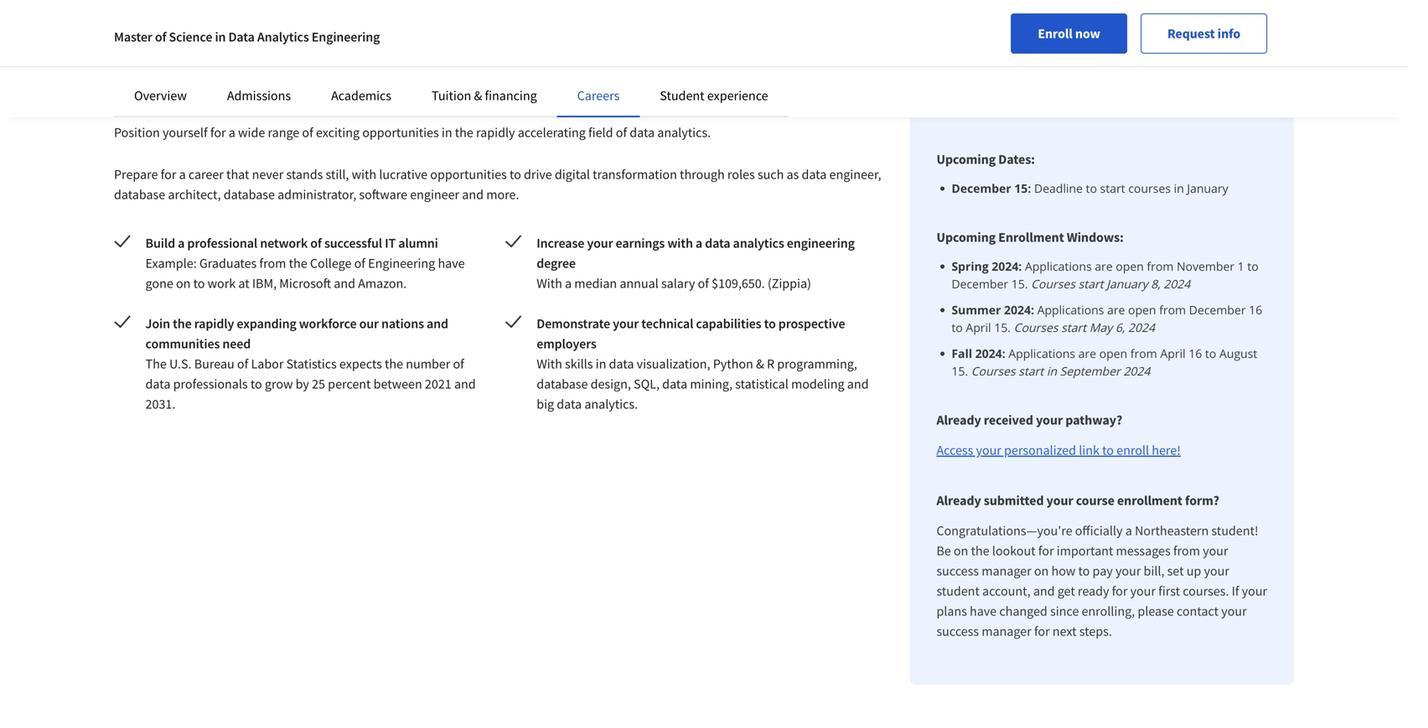 Task type: describe. For each thing, give the bounding box(es) containing it.
of right number
[[453, 356, 464, 372]]

already for already received your pathway?
[[937, 412, 982, 429]]

your right 'if'
[[1242, 583, 1268, 600]]

april inside applications are open from april 16 to august 15.
[[1161, 345, 1186, 361]]

set
[[1168, 563, 1184, 579]]

build
[[146, 235, 175, 252]]

prepare for in-demand jobs in the rapidly growing data engineering field.
[[114, 87, 645, 108]]

spring
[[952, 258, 989, 274]]

for right yourself
[[210, 124, 226, 141]]

fall
[[952, 345, 973, 361]]

september
[[1060, 363, 1121, 379]]

amazon.
[[358, 275, 407, 292]]

start for in
[[1019, 363, 1044, 379]]

successful
[[324, 235, 382, 252]]

already received your pathway?
[[937, 412, 1123, 429]]

summer 2024:
[[952, 302, 1035, 318]]

capabilities
[[696, 315, 762, 332]]

upcoming for upcoming enrollment windows:
[[937, 229, 996, 246]]

link
[[1079, 442, 1100, 459]]

15. for courses start january 8, 2024
[[1012, 276, 1028, 292]]

your down student!
[[1203, 543, 1229, 559]]

messages
[[1117, 543, 1171, 559]]

expanding
[[237, 315, 297, 332]]

prepare for a career that never stands still, with lucrative opportunities to drive digital transformation through roles such as data engineer, database architect, database administrator, software engineer and more.
[[114, 166, 882, 203]]

courses start in september 2024
[[972, 363, 1151, 379]]

congratulations—you're officially a northeastern student! be on the lookout for important messages from your success manager on how to pay your bill, set up your student account, and get ready for your first courses. if your plans have changed since enrolling, please contact your success manager for next steps.
[[937, 522, 1268, 640]]

from for applications are open from november 1 to december 15.
[[1147, 258, 1174, 274]]

network
[[260, 235, 308, 252]]

account,
[[983, 583, 1031, 600]]

median
[[575, 275, 617, 292]]

personalized
[[1005, 442, 1077, 459]]

upcoming for upcoming dates:
[[937, 151, 996, 168]]

visualization,
[[637, 356, 711, 372]]

analytics. inside demonstrate your technical capabilities to prospective employers with skills in data visualization, python & r programming, database design, sql, data mining, statistical modeling and big data analytics.
[[585, 396, 638, 413]]

example:
[[146, 255, 197, 272]]

big
[[537, 396, 554, 413]]

are for in
[[1079, 345, 1097, 361]]

request info
[[1168, 25, 1241, 42]]

applications for january
[[1025, 258, 1092, 274]]

in-
[[200, 87, 219, 108]]

graduates
[[199, 255, 257, 272]]

applications for may
[[1038, 302, 1105, 318]]

courses start january 8, 2024
[[1032, 276, 1191, 292]]

your inside demonstrate your technical capabilities to prospective employers with skills in data visualization, python & r programming, database design, sql, data mining, statistical modeling and big data analytics.
[[613, 315, 639, 332]]

here!
[[1152, 442, 1181, 459]]

increase
[[537, 235, 585, 252]]

with inside demonstrate your technical capabilities to prospective employers with skills in data visualization, python & r programming, database design, sql, data mining, statistical modeling and big data analytics.
[[537, 356, 563, 372]]

in inside list
[[1047, 363, 1057, 379]]

data inside prepare for a career that never stands still, with lucrative opportunities to drive digital transformation through roles such as data engineer, database architect, database administrator, software engineer and more.
[[802, 166, 827, 183]]

a down the degree
[[565, 275, 572, 292]]

courses for fall 2024:
[[972, 363, 1016, 379]]

0 vertical spatial analytics.
[[658, 124, 711, 141]]

build a professional network of successful it alumni example: graduates from the college of engineering have gone on to work at ibm, microsoft and amazon.
[[146, 235, 465, 292]]

your inside increase your earnings with a data analytics engineering degree with a median annual salary of $109,650. (zippia)
[[587, 235, 613, 252]]

academics
[[331, 87, 392, 104]]

engineering inside build a professional network of successful it alumni example: graduates from the college of engineering have gone on to work at ibm, microsoft and amazon.
[[368, 255, 435, 272]]

open for 8,
[[1116, 258, 1144, 274]]

data up design,
[[609, 356, 634, 372]]

2021
[[425, 376, 452, 392]]

prepare for prepare for a career that never stands still, with lucrative opportunities to drive digital transformation through roles such as data engineer, database architect, database administrator, software engineer and more.
[[114, 166, 158, 183]]

increase your earnings with a data analytics engineering degree with a median annual salary of $109,650. (zippia)
[[537, 235, 855, 292]]

labor
[[251, 356, 284, 372]]

1 success from the top
[[937, 563, 979, 579]]

career
[[189, 166, 224, 183]]

list containing spring 2024:
[[944, 257, 1268, 380]]

courses for spring 2024:
[[1032, 276, 1076, 292]]

alumni
[[399, 235, 438, 252]]

of down need
[[237, 356, 248, 372]]

your down 'if'
[[1222, 603, 1247, 620]]

rapidly inside join the rapidly expanding workforce our nations and communities need the u.s. bureau of labor statistics expects the number of data professionals to grow by 25 percent between 2021 and 2031.
[[194, 315, 234, 332]]

start for january
[[1079, 276, 1104, 292]]

your left course
[[1047, 492, 1074, 509]]

the up communities
[[173, 315, 192, 332]]

2024 for courses start january 8, 2024
[[1164, 276, 1191, 292]]

request
[[1168, 25, 1216, 42]]

your right access
[[977, 442, 1002, 459]]

a right earnings
[[696, 235, 703, 252]]

position yourself for a wide range of exciting opportunities in the rapidly accelerating field of data analytics.
[[114, 124, 711, 141]]

your up personalized
[[1036, 412, 1063, 429]]

for left 'in-'
[[175, 87, 197, 108]]

2024: for summer 2024:
[[1005, 302, 1035, 318]]

since
[[1051, 603, 1079, 620]]

with inside increase your earnings with a data analytics engineering degree with a median annual salary of $109,650. (zippia)
[[537, 275, 563, 292]]

0 horizontal spatial database
[[114, 186, 165, 203]]

data down visualization,
[[663, 376, 688, 392]]

officially
[[1076, 522, 1123, 539]]

upcoming enrollment windows:
[[937, 229, 1124, 246]]

0 vertical spatial opportunities
[[362, 124, 439, 141]]

in right jobs
[[317, 87, 331, 108]]

list item containing spring 2024:
[[952, 257, 1268, 293]]

15. for courses start in september 2024
[[952, 363, 969, 379]]

25
[[312, 376, 325, 392]]

prepare for prepare for in-demand jobs in the rapidly growing data engineering field.
[[114, 87, 172, 108]]

are for january
[[1095, 258, 1113, 274]]

still,
[[326, 166, 349, 183]]

join the rapidly expanding workforce our nations and communities need the u.s. bureau of labor statistics expects the number of data professionals to grow by 25 percent between 2021 and 2031.
[[146, 315, 476, 413]]

of right field
[[616, 124, 627, 141]]

master
[[114, 29, 152, 45]]

and right 'nations' on the top
[[427, 315, 449, 332]]

congratulations—you're
[[937, 522, 1073, 539]]

administrator,
[[278, 186, 357, 203]]

professional
[[187, 235, 258, 252]]

admissions link
[[227, 87, 291, 104]]

of up college
[[310, 235, 322, 252]]

your down messages
[[1116, 563, 1142, 579]]

academics link
[[331, 87, 392, 104]]

the down tuition at the top of the page
[[455, 124, 474, 141]]

microsoft
[[279, 275, 331, 292]]

applications are open from november 1 to december 15.
[[952, 258, 1259, 292]]

percent
[[328, 376, 371, 392]]

your down bill,
[[1131, 583, 1156, 600]]

data right the big
[[557, 396, 582, 413]]

of right range
[[302, 124, 313, 141]]

enroll
[[1038, 25, 1073, 42]]

demonstrate your technical capabilities to prospective employers with skills in data visualization, python & r programming, database design, sql, data mining, statistical modeling and big data analytics.
[[537, 315, 869, 413]]

ibm,
[[252, 275, 277, 292]]

important
[[1057, 543, 1114, 559]]

engineering inside increase your earnings with a data analytics engineering degree with a median annual salary of $109,650. (zippia)
[[787, 235, 855, 252]]

to inside join the rapidly expanding workforce our nations and communities need the u.s. bureau of labor statistics expects the number of data professionals to grow by 25 percent between 2021 and 2031.
[[251, 376, 262, 392]]

grow
[[265, 376, 293, 392]]

0 vertical spatial december
[[952, 180, 1012, 196]]

number
[[406, 356, 451, 372]]

lookout
[[993, 543, 1036, 559]]

skills
[[565, 356, 593, 372]]

courses start may 6, 2024
[[1014, 319, 1156, 335]]

summer
[[952, 302, 1002, 318]]

submitted
[[984, 492, 1044, 509]]

opportunities inside prepare for a career that never stands still, with lucrative opportunities to drive digital transformation through roles such as data engineer, database architect, database administrator, software engineer and more.
[[430, 166, 507, 183]]

2024 for courses start may 6, 2024
[[1129, 319, 1156, 335]]

overview link
[[134, 87, 187, 104]]

start left 'courses'
[[1101, 180, 1126, 196]]

northeastern-dae@coursera.org
[[937, 101, 1118, 117]]

to inside demonstrate your technical capabilities to prospective employers with skills in data visualization, python & r programming, database design, sql, data mining, statistical modeling and big data analytics.
[[764, 315, 776, 332]]

degree
[[537, 255, 576, 272]]

r
[[767, 356, 775, 372]]

1
[[1238, 258, 1245, 274]]

15. for courses start may 6, 2024
[[995, 319, 1011, 335]]

digital
[[555, 166, 590, 183]]

and inside prepare for a career that never stands still, with lucrative opportunities to drive digital transformation through roles such as data engineer, database architect, database administrator, software engineer and more.
[[462, 186, 484, 203]]

of right master
[[155, 29, 166, 45]]

request info button
[[1141, 13, 1268, 54]]

to inside build a professional network of successful it alumni example: graduates from the college of engineering have gone on to work at ibm, microsoft and amazon.
[[193, 275, 205, 292]]

for up how
[[1039, 543, 1055, 559]]

data down field. at the left top
[[630, 124, 655, 141]]

enrolling,
[[1082, 603, 1136, 620]]

the up between
[[385, 356, 403, 372]]

already for already submitted your course enrollment form?
[[937, 492, 982, 509]]

more.
[[487, 186, 519, 203]]

2 vertical spatial on
[[1035, 563, 1049, 579]]

data right tuition at the top of the page
[[480, 87, 513, 108]]

from for applications are open from december 16 to april 15.
[[1160, 302, 1187, 318]]

first
[[1159, 583, 1181, 600]]

access your personalized link to enroll here!
[[937, 442, 1181, 459]]

deadline
[[1035, 180, 1083, 196]]

for inside prepare for a career that never stands still, with lucrative opportunities to drive digital transformation through roles such as data engineer, database architect, database administrator, software engineer and more.
[[161, 166, 176, 183]]

engineer
[[410, 186, 460, 203]]

to right deadline
[[1086, 180, 1098, 196]]

contact
[[1177, 603, 1219, 620]]

in down growing
[[442, 124, 452, 141]]

enrollment
[[1118, 492, 1183, 509]]

your right up in the right of the page
[[1205, 563, 1230, 579]]



Task type: vqa. For each thing, say whether or not it's contained in the screenshot.
engineering
yes



Task type: locate. For each thing, give the bounding box(es) containing it.
2 success from the top
[[937, 623, 979, 640]]

16
[[1250, 302, 1263, 318], [1189, 345, 1203, 361]]

data left the analytics
[[705, 235, 731, 252]]

december inside the applications are open from december 16 to april 15.
[[1190, 302, 1246, 318]]

applications inside applications are open from november 1 to december 15.
[[1025, 258, 1092, 274]]

2 vertical spatial 15.
[[952, 363, 969, 379]]

1 horizontal spatial with
[[668, 235, 693, 252]]

$109,650.
[[712, 275, 765, 292]]

2 with from the top
[[537, 356, 563, 372]]

from down the applications are open from december 16 to april 15.
[[1131, 345, 1158, 361]]

0 horizontal spatial rapidly
[[194, 315, 234, 332]]

in right skills
[[596, 356, 607, 372]]

2 horizontal spatial on
[[1035, 563, 1049, 579]]

2 vertical spatial courses
[[972, 363, 1016, 379]]

u.s.
[[169, 356, 192, 372]]

november
[[1177, 258, 1235, 274]]

1 horizontal spatial &
[[756, 356, 765, 372]]

1 vertical spatial with
[[668, 235, 693, 252]]

from inside the congratulations—you're officially a northeastern student! be on the lookout for important messages from your success manager on how to pay your bill, set up your student account, and get ready for your first courses. if your plans have changed since enrolling, please contact your success manager for next steps.
[[1174, 543, 1201, 559]]

and right "modeling"
[[848, 376, 869, 392]]

courses
[[1129, 180, 1171, 196]]

0 horizontal spatial with
[[352, 166, 377, 183]]

0 vertical spatial open
[[1116, 258, 1144, 274]]

0 vertical spatial upcoming
[[937, 151, 996, 168]]

courses down enrollment
[[1032, 276, 1076, 292]]

a inside build a professional network of successful it alumni example: graduates from the college of engineering have gone on to work at ibm, microsoft and amazon.
[[178, 235, 185, 252]]

16 inside the applications are open from december 16 to april 15.
[[1250, 302, 1263, 318]]

16 up august
[[1250, 302, 1263, 318]]

how
[[1052, 563, 1076, 579]]

0 vertical spatial have
[[438, 255, 465, 272]]

1 horizontal spatial engineering
[[787, 235, 855, 252]]

have
[[438, 255, 465, 272], [970, 603, 997, 620]]

&
[[474, 87, 482, 104], [756, 356, 765, 372]]

start for may
[[1062, 319, 1087, 335]]

changed
[[1000, 603, 1048, 620]]

& left the r
[[756, 356, 765, 372]]

and down college
[[334, 275, 356, 292]]

engineering up (zippia)
[[787, 235, 855, 252]]

0 vertical spatial 2024
[[1164, 276, 1191, 292]]

2 vertical spatial december
[[1190, 302, 1246, 318]]

2024: for fall 2024:
[[976, 345, 1006, 361]]

2024
[[1164, 276, 1191, 292], [1129, 319, 1156, 335], [1124, 363, 1151, 379]]

for up architect,
[[161, 166, 176, 183]]

2 manager from the top
[[982, 623, 1032, 640]]

1 vertical spatial prepare
[[114, 166, 158, 183]]

0 horizontal spatial careers
[[114, 42, 192, 72]]

in
[[215, 29, 226, 45], [317, 87, 331, 108], [442, 124, 452, 141], [1174, 180, 1185, 196], [596, 356, 607, 372], [1047, 363, 1057, 379]]

15. up summer 2024: on the right top
[[1012, 276, 1028, 292]]

2 vertical spatial are
[[1079, 345, 1097, 361]]

1 vertical spatial with
[[537, 356, 563, 372]]

to down summer
[[952, 319, 963, 335]]

1 with from the top
[[537, 275, 563, 292]]

2 vertical spatial 2024
[[1124, 363, 1151, 379]]

already
[[937, 412, 982, 429], [937, 492, 982, 509]]

0 vertical spatial on
[[176, 275, 191, 292]]

please
[[1138, 603, 1175, 620]]

on right be
[[954, 543, 969, 559]]

2 vertical spatial 2024:
[[976, 345, 1006, 361]]

a left wide
[[229, 124, 235, 141]]

1 vertical spatial careers
[[577, 87, 620, 104]]

enroll now button
[[1011, 13, 1128, 54]]

0 vertical spatial with
[[537, 275, 563, 292]]

15. inside the applications are open from december 16 to april 15.
[[995, 319, 1011, 335]]

1 vertical spatial analytics.
[[585, 396, 638, 413]]

with inside increase your earnings with a data analytics engineering degree with a median annual salary of $109,650. (zippia)
[[668, 235, 693, 252]]

be
[[937, 543, 952, 559]]

1 vertical spatial engineering
[[787, 235, 855, 252]]

16 for april
[[1189, 345, 1203, 361]]

1 vertical spatial manager
[[982, 623, 1032, 640]]

from inside applications are open from april 16 to august 15.
[[1131, 345, 1158, 361]]

next
[[1053, 623, 1077, 640]]

exciting
[[316, 124, 360, 141]]

data
[[228, 29, 255, 45]]

1 vertical spatial applications
[[1038, 302, 1105, 318]]

a up architect,
[[179, 166, 186, 183]]

0 horizontal spatial 16
[[1189, 345, 1203, 361]]

success up student
[[937, 563, 979, 579]]

work
[[208, 275, 236, 292]]

0 horizontal spatial on
[[176, 275, 191, 292]]

database
[[114, 186, 165, 203], [224, 186, 275, 203], [537, 376, 588, 392]]

open for september
[[1100, 345, 1128, 361]]

1 vertical spatial december
[[952, 276, 1009, 292]]

0 vertical spatial 2024:
[[992, 258, 1022, 274]]

need
[[223, 335, 251, 352]]

roles
[[728, 166, 755, 183]]

8,
[[1151, 276, 1161, 292]]

and right 2021
[[454, 376, 476, 392]]

already down access
[[937, 492, 982, 509]]

2031.
[[146, 396, 176, 413]]

through
[[680, 166, 725, 183]]

the
[[146, 356, 167, 372]]

15. down the fall
[[952, 363, 969, 379]]

1 vertical spatial already
[[937, 492, 982, 509]]

are inside the applications are open from december 16 to april 15.
[[1108, 302, 1126, 318]]

15. inside applications are open from april 16 to august 15.
[[952, 363, 969, 379]]

are up 6,
[[1108, 302, 1126, 318]]

database down skills
[[537, 376, 588, 392]]

with
[[352, 166, 377, 183], [668, 235, 693, 252]]

enrollment
[[999, 229, 1065, 246]]

0 horizontal spatial january
[[1107, 276, 1148, 292]]

2 already from the top
[[937, 492, 982, 509]]

your left technical
[[613, 315, 639, 332]]

with right earnings
[[668, 235, 693, 252]]

1 vertical spatial have
[[970, 603, 997, 620]]

upcoming
[[937, 151, 996, 168], [937, 229, 996, 246]]

that
[[226, 166, 249, 183]]

start up the applications are open from december 16 to april 15.
[[1079, 276, 1104, 292]]

0 vertical spatial april
[[966, 319, 992, 335]]

0 horizontal spatial have
[[438, 255, 465, 272]]

list
[[944, 257, 1268, 380]]

to inside prepare for a career that never stands still, with lucrative opportunities to drive digital transformation through roles such as data engineer, database architect, database administrator, software engineer and more.
[[510, 166, 521, 183]]

a up messages
[[1126, 522, 1133, 539]]

16 inside applications are open from april 16 to august 15.
[[1189, 345, 1203, 361]]

student
[[937, 583, 980, 600]]

0 vertical spatial applications
[[1025, 258, 1092, 274]]

1 vertical spatial january
[[1107, 276, 1148, 292]]

2024: right summer
[[1005, 302, 1035, 318]]

list item containing summer 2024:
[[952, 301, 1268, 336]]

open inside applications are open from november 1 to december 15.
[[1116, 258, 1144, 274]]

student
[[660, 87, 705, 104]]

by
[[296, 376, 309, 392]]

have inside build a professional network of successful it alumni example: graduates from the college of engineering have gone on to work at ibm, microsoft and amazon.
[[438, 255, 465, 272]]

1 horizontal spatial have
[[970, 603, 997, 620]]

are inside applications are open from november 1 to december 15.
[[1095, 258, 1113, 274]]

from for applications are open from april 16 to august 15.
[[1131, 345, 1158, 361]]

rapidly down tuition & financing
[[476, 124, 515, 141]]

the down congratulations—you're
[[971, 543, 990, 559]]

0 vertical spatial engineering
[[312, 29, 380, 45]]

2 list item from the top
[[952, 257, 1268, 293]]

1 vertical spatial 2024:
[[1005, 302, 1035, 318]]

technical
[[642, 315, 694, 332]]

3 list item from the top
[[952, 301, 1268, 336]]

from up up in the right of the page
[[1174, 543, 1201, 559]]

on inside build a professional network of successful it alumni example: graduates from the college of engineering have gone on to work at ibm, microsoft and amazon.
[[176, 275, 191, 292]]

join
[[146, 315, 170, 332]]

to left drive
[[510, 166, 521, 183]]

from inside build a professional network of successful it alumni example: graduates from the college of engineering have gone on to work at ibm, microsoft and amazon.
[[259, 255, 286, 272]]

april inside the applications are open from december 16 to april 15.
[[966, 319, 992, 335]]

2 prepare from the top
[[114, 166, 158, 183]]

have inside the congratulations—you're officially a northeastern student! be on the lookout for important messages from your success manager on how to pay your bill, set up your student account, and get ready for your first courses. if your plans have changed since enrolling, please contact your success manager for next steps.
[[970, 603, 997, 620]]

data inside increase your earnings with a data analytics engineering degree with a median annual salary of $109,650. (zippia)
[[705, 235, 731, 252]]

of down successful
[[354, 255, 366, 272]]

to left work
[[193, 275, 205, 292]]

4 list item from the top
[[952, 345, 1268, 380]]

with down the degree
[[537, 275, 563, 292]]

engineering down it
[[368, 255, 435, 272]]

& inside demonstrate your technical capabilities to prospective employers with skills in data visualization, python & r programming, database design, sql, data mining, statistical modeling and big data analytics.
[[756, 356, 765, 372]]

open up the courses start january 8, 2024
[[1116, 258, 1144, 274]]

a inside prepare for a career that never stands still, with lucrative opportunities to drive digital transformation through roles such as data engineer, database architect, database administrator, software engineer and more.
[[179, 166, 186, 183]]

a right build
[[178, 235, 185, 252]]

data inside join the rapidly expanding workforce our nations and communities need the u.s. bureau of labor statistics expects the number of data professionals to grow by 25 percent between 2021 and 2031.
[[146, 376, 171, 392]]

2024 right "8,"
[[1164, 276, 1191, 292]]

1 already from the top
[[937, 412, 982, 429]]

to left pay
[[1079, 563, 1090, 579]]

have down alumni
[[438, 255, 465, 272]]

2 horizontal spatial rapidly
[[476, 124, 515, 141]]

0 vertical spatial are
[[1095, 258, 1113, 274]]

1 horizontal spatial database
[[224, 186, 275, 203]]

manager up account,
[[982, 563, 1032, 579]]

list item containing fall 2024:
[[952, 345, 1268, 380]]

1 horizontal spatial january
[[1188, 180, 1229, 196]]

expects
[[340, 356, 382, 372]]

open for 6,
[[1129, 302, 1157, 318]]

analytics. down design,
[[585, 396, 638, 413]]

engineering
[[516, 87, 604, 108], [787, 235, 855, 252]]

0 vertical spatial 15.
[[1012, 276, 1028, 292]]

the up microsoft
[[289, 255, 307, 272]]

workforce
[[299, 315, 357, 332]]

to inside the congratulations—you're officially a northeastern student! be on the lookout for important messages from your success manager on how to pay your bill, set up your student account, and get ready for your first courses. if your plans have changed since enrolling, please contact your success manager for next steps.
[[1079, 563, 1090, 579]]

2024 for courses start in september 2024
[[1124, 363, 1151, 379]]

rapidly
[[362, 87, 414, 108], [476, 124, 515, 141], [194, 315, 234, 332]]

in right 'courses'
[[1174, 180, 1185, 196]]

15. down summer 2024: on the right top
[[995, 319, 1011, 335]]

to up the r
[[764, 315, 776, 332]]

0 vertical spatial with
[[352, 166, 377, 183]]

careers link
[[577, 87, 620, 104]]

opportunities
[[362, 124, 439, 141], [430, 166, 507, 183]]

if
[[1232, 583, 1240, 600]]

0 vertical spatial courses
[[1032, 276, 1076, 292]]

the inside the congratulations—you're officially a northeastern student! be on the lookout for important messages from your success manager on how to pay your bill, set up your student account, and get ready for your first courses. if your plans have changed since enrolling, please contact your success manager for next steps.
[[971, 543, 990, 559]]

may
[[1090, 319, 1113, 335]]

1 prepare from the top
[[114, 87, 172, 108]]

december inside applications are open from november 1 to december 15.
[[952, 276, 1009, 292]]

1 vertical spatial open
[[1129, 302, 1157, 318]]

2024: right spring
[[992, 258, 1022, 274]]

to inside the applications are open from december 16 to april 15.
[[952, 319, 963, 335]]

1 vertical spatial april
[[1161, 345, 1186, 361]]

in left "data"
[[215, 29, 226, 45]]

data down "the"
[[146, 376, 171, 392]]

2 horizontal spatial 15.
[[1012, 276, 1028, 292]]

from up ibm, in the left of the page
[[259, 255, 286, 272]]

list item down may
[[952, 345, 1268, 380]]

engineer,
[[830, 166, 882, 183]]

are up the courses start january 8, 2024
[[1095, 258, 1113, 274]]

statistical
[[736, 376, 789, 392]]

prepare up position
[[114, 87, 172, 108]]

0 vertical spatial manager
[[982, 563, 1032, 579]]

1 vertical spatial opportunities
[[430, 166, 507, 183]]

16 left august
[[1189, 345, 1203, 361]]

0 vertical spatial rapidly
[[362, 87, 414, 108]]

now
[[1076, 25, 1101, 42]]

2024: for spring 2024:
[[992, 258, 1022, 274]]

from inside applications are open from november 1 to december 15.
[[1147, 258, 1174, 274]]

0 vertical spatial prepare
[[114, 87, 172, 108]]

engineering up accelerating
[[516, 87, 604, 108]]

to right 1 at the top of page
[[1248, 258, 1259, 274]]

on down example:
[[176, 275, 191, 292]]

1 vertical spatial success
[[937, 623, 979, 640]]

1 horizontal spatial rapidly
[[362, 87, 414, 108]]

master of science in data analytics engineering
[[114, 29, 380, 45]]

0 vertical spatial already
[[937, 412, 982, 429]]

0 horizontal spatial 15.
[[952, 363, 969, 379]]

(zippia)
[[768, 275, 812, 292]]

student!
[[1212, 522, 1259, 539]]

0 vertical spatial &
[[474, 87, 482, 104]]

growing
[[417, 87, 477, 108]]

list item
[[952, 179, 1268, 197], [952, 257, 1268, 293], [952, 301, 1268, 336], [952, 345, 1268, 380]]

tuition
[[432, 87, 471, 104]]

it
[[385, 235, 396, 252]]

field
[[589, 124, 613, 141]]

communities
[[146, 335, 220, 352]]

stands
[[286, 166, 323, 183]]

1 horizontal spatial 16
[[1250, 302, 1263, 318]]

and left get
[[1034, 583, 1055, 600]]

courses down fall 2024:
[[972, 363, 1016, 379]]

opportunities down prepare for in-demand jobs in the rapidly growing data engineering field.
[[362, 124, 439, 141]]

to inside applications are open from november 1 to december 15.
[[1248, 258, 1259, 274]]

2 vertical spatial rapidly
[[194, 315, 234, 332]]

of inside increase your earnings with a data analytics engineering degree with a median annual salary of $109,650. (zippia)
[[698, 275, 709, 292]]

0 vertical spatial 16
[[1250, 302, 1263, 318]]

2 vertical spatial open
[[1100, 345, 1128, 361]]

student experience link
[[660, 87, 769, 104]]

prepare inside prepare for a career that never stands still, with lucrative opportunities to drive digital transformation through roles such as data engineer, database architect, database administrator, software engineer and more.
[[114, 166, 158, 183]]

applications for in
[[1009, 345, 1076, 361]]

are inside applications are open from april 16 to august 15.
[[1079, 345, 1097, 361]]

nations
[[382, 315, 424, 332]]

1 horizontal spatial 15.
[[995, 319, 1011, 335]]

2024: right the fall
[[976, 345, 1006, 361]]

manager down changed
[[982, 623, 1032, 640]]

careers up overview
[[114, 42, 192, 72]]

1 vertical spatial 15.
[[995, 319, 1011, 335]]

of right salary on the top of page
[[698, 275, 709, 292]]

data right as on the top of page
[[802, 166, 827, 183]]

from inside the applications are open from december 16 to april 15.
[[1160, 302, 1187, 318]]

drive
[[524, 166, 552, 183]]

0 horizontal spatial &
[[474, 87, 482, 104]]

open inside applications are open from april 16 to august 15.
[[1100, 345, 1128, 361]]

analytics. down student
[[658, 124, 711, 141]]

jobs
[[283, 87, 314, 108]]

a inside the congratulations—you're officially a northeastern student! be on the lookout for important messages from your success manager on how to pay your bill, set up your student account, and get ready for your first courses. if your plans have changed since enrolling, please contact your success manager for next steps.
[[1126, 522, 1133, 539]]

access
[[937, 442, 974, 459]]

1 horizontal spatial april
[[1161, 345, 1186, 361]]

with inside prepare for a career that never stands still, with lucrative opportunities to drive digital transformation through roles such as data engineer, database architect, database administrator, software engineer and more.
[[352, 166, 377, 183]]

database inside demonstrate your technical capabilities to prospective employers with skills in data visualization, python & r programming, database design, sql, data mining, statistical modeling and big data analytics.
[[537, 376, 588, 392]]

0 vertical spatial engineering
[[516, 87, 604, 108]]

careers up field
[[577, 87, 620, 104]]

0 horizontal spatial april
[[966, 319, 992, 335]]

1 vertical spatial upcoming
[[937, 229, 996, 246]]

courses down summer 2024: on the right top
[[1014, 319, 1059, 335]]

prospective
[[779, 315, 846, 332]]

1 vertical spatial rapidly
[[476, 124, 515, 141]]

form?
[[1186, 492, 1220, 509]]

applications inside the applications are open from december 16 to april 15.
[[1038, 302, 1105, 318]]

in inside demonstrate your technical capabilities to prospective employers with skills in data visualization, python & r programming, database design, sql, data mining, statistical modeling and big data analytics.
[[596, 356, 607, 372]]

northeastern
[[1135, 522, 1209, 539]]

northeastern-
[[937, 101, 1015, 117]]

and inside the congratulations—you're officially a northeastern student! be on the lookout for important messages from your success manager on how to pay your bill, set up your student account, and get ready for your first courses. if your plans have changed since enrolling, please contact your success manager for next steps.
[[1034, 583, 1055, 600]]

mining,
[[690, 376, 733, 392]]

statistics
[[286, 356, 337, 372]]

2 upcoming from the top
[[937, 229, 996, 246]]

to
[[510, 166, 521, 183], [1086, 180, 1098, 196], [1248, 258, 1259, 274], [193, 275, 205, 292], [764, 315, 776, 332], [952, 319, 963, 335], [1206, 345, 1217, 361], [251, 376, 262, 392], [1103, 442, 1114, 459], [1079, 563, 1090, 579]]

1 vertical spatial on
[[954, 543, 969, 559]]

0 vertical spatial success
[[937, 563, 979, 579]]

between
[[374, 376, 422, 392]]

the inside build a professional network of successful it alumni example: graduates from the college of engineering have gone on to work at ibm, microsoft and amazon.
[[289, 255, 307, 272]]

accelerating
[[518, 124, 586, 141]]

rapidly up need
[[194, 315, 234, 332]]

have down account,
[[970, 603, 997, 620]]

1 vertical spatial 2024
[[1129, 319, 1156, 335]]

student experience
[[660, 87, 769, 104]]

the up exciting
[[334, 87, 359, 108]]

analytics
[[257, 29, 309, 45]]

with down employers
[[537, 356, 563, 372]]

with right "still,"
[[352, 166, 377, 183]]

1 vertical spatial &
[[756, 356, 765, 372]]

0 horizontal spatial analytics.
[[585, 396, 638, 413]]

1 horizontal spatial careers
[[577, 87, 620, 104]]

0 vertical spatial careers
[[114, 42, 192, 72]]

applications up courses start may 6, 2024
[[1038, 302, 1105, 318]]

and inside demonstrate your technical capabilities to prospective employers with skills in data visualization, python & r programming, database design, sql, data mining, statistical modeling and big data analytics.
[[848, 376, 869, 392]]

for up enrolling,
[[1112, 583, 1128, 600]]

2 horizontal spatial database
[[537, 376, 588, 392]]

on left how
[[1035, 563, 1049, 579]]

already up access
[[937, 412, 982, 429]]

1 list item from the top
[[952, 179, 1268, 197]]

to inside applications are open from april 16 to august 15.
[[1206, 345, 1217, 361]]

2 vertical spatial applications
[[1009, 345, 1076, 361]]

admissions
[[227, 87, 291, 104]]

15. inside applications are open from november 1 to december 15.
[[1012, 276, 1028, 292]]

course
[[1077, 492, 1115, 509]]

16 for december
[[1250, 302, 1263, 318]]

december down november
[[1190, 302, 1246, 318]]

to left grow at left bottom
[[251, 376, 262, 392]]

list item containing december 15:
[[952, 179, 1268, 197]]

1 vertical spatial engineering
[[368, 255, 435, 272]]

0 vertical spatial january
[[1188, 180, 1229, 196]]

courses for summer 2024:
[[1014, 319, 1059, 335]]

from up "8,"
[[1147, 258, 1174, 274]]

database down the that
[[224, 186, 275, 203]]

1 vertical spatial 16
[[1189, 345, 1203, 361]]

to right link
[[1103, 442, 1114, 459]]

professionals
[[173, 376, 248, 392]]

start left may
[[1062, 319, 1087, 335]]

1 vertical spatial are
[[1108, 302, 1126, 318]]

software
[[359, 186, 408, 203]]

1 manager from the top
[[982, 563, 1032, 579]]

january left "8,"
[[1107, 276, 1148, 292]]

applications inside applications are open from april 16 to august 15.
[[1009, 345, 1076, 361]]

0 horizontal spatial engineering
[[516, 87, 604, 108]]

april down summer
[[966, 319, 992, 335]]

1 vertical spatial courses
[[1014, 319, 1059, 335]]

are up september
[[1079, 345, 1097, 361]]

are for may
[[1108, 302, 1126, 318]]

for left next
[[1035, 623, 1050, 640]]

1 upcoming from the top
[[937, 151, 996, 168]]

fall 2024:
[[952, 345, 1006, 361]]

open inside the applications are open from december 16 to april 15.
[[1129, 302, 1157, 318]]

and
[[462, 186, 484, 203], [334, 275, 356, 292], [427, 315, 449, 332], [454, 376, 476, 392], [848, 376, 869, 392], [1034, 583, 1055, 600]]

1 horizontal spatial analytics.
[[658, 124, 711, 141]]

demand
[[219, 87, 280, 108]]

applications are open from april 16 to august 15.
[[952, 345, 1258, 379]]

1 horizontal spatial on
[[954, 543, 969, 559]]

and inside build a professional network of successful it alumni example: graduates from the college of engineering have gone on to work at ibm, microsoft and amazon.
[[334, 275, 356, 292]]

applications
[[1025, 258, 1092, 274], [1038, 302, 1105, 318], [1009, 345, 1076, 361]]



